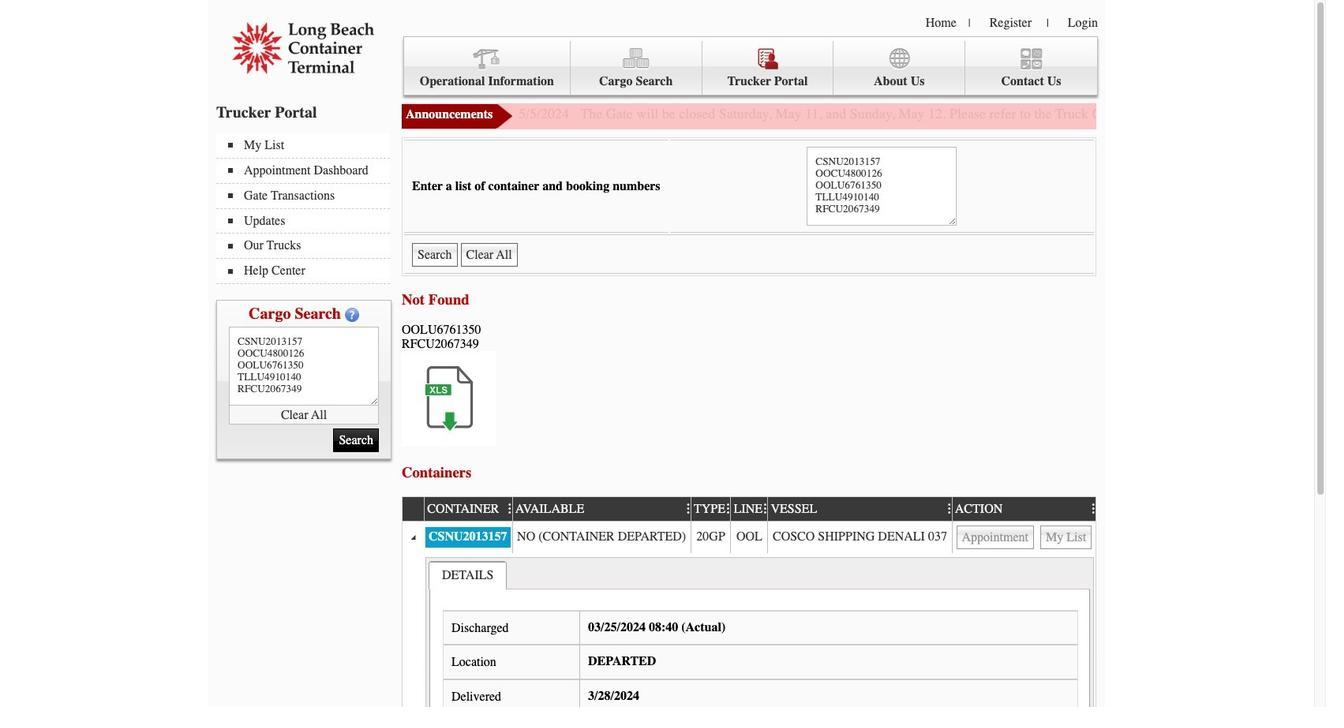 Task type: vqa. For each thing, say whether or not it's contained in the screenshot.
the bottommost Cargo
no



Task type: locate. For each thing, give the bounding box(es) containing it.
menu bar
[[404, 36, 1098, 96], [216, 133, 398, 284]]

column header
[[403, 497, 424, 522]]

None button
[[461, 243, 518, 267], [957, 526, 1034, 549], [1041, 526, 1092, 549], [461, 243, 518, 267], [957, 526, 1034, 549], [1041, 526, 1092, 549]]

row group
[[403, 522, 1096, 708]]

None submit
[[412, 243, 458, 267], [334, 429, 379, 453], [412, 243, 458, 267], [334, 429, 379, 453]]

1 vertical spatial menu bar
[[216, 133, 398, 284]]

tab list
[[429, 561, 507, 590]]

tab
[[429, 561, 507, 590]]

available edit column settings image
[[683, 503, 691, 516]]

line edit column settings image
[[760, 503, 768, 516]]

container edit column settings image
[[504, 503, 512, 516]]

Enter container numbers and/ or booking numbers. Press ESC to reset input box text field
[[807, 147, 957, 226]]

vessel edit column settings image
[[944, 503, 952, 516]]

1 horizontal spatial menu bar
[[404, 36, 1098, 96]]

row
[[403, 496, 1104, 522], [403, 522, 1096, 553], [403, 553, 1096, 708]]

Enter container numbers and/ or booking numbers.  text field
[[229, 327, 379, 406]]

0 horizontal spatial menu bar
[[216, 133, 398, 284]]

tree grid
[[403, 496, 1104, 708]]

type edit column settings image
[[723, 503, 731, 516]]

cell
[[403, 522, 424, 553], [424, 522, 512, 553], [512, 522, 691, 553], [691, 522, 731, 553], [731, 522, 768, 553], [768, 522, 952, 553], [952, 522, 1096, 553], [403, 553, 424, 708], [424, 553, 1096, 708]]



Task type: describe. For each thing, give the bounding box(es) containing it.
3 row from the top
[[403, 553, 1096, 708]]

action edit column settings image
[[1088, 503, 1096, 516]]

tab inside row
[[429, 561, 507, 590]]

2 row from the top
[[403, 522, 1096, 553]]

0 vertical spatial menu bar
[[404, 36, 1098, 96]]

1 row from the top
[[403, 496, 1104, 522]]



